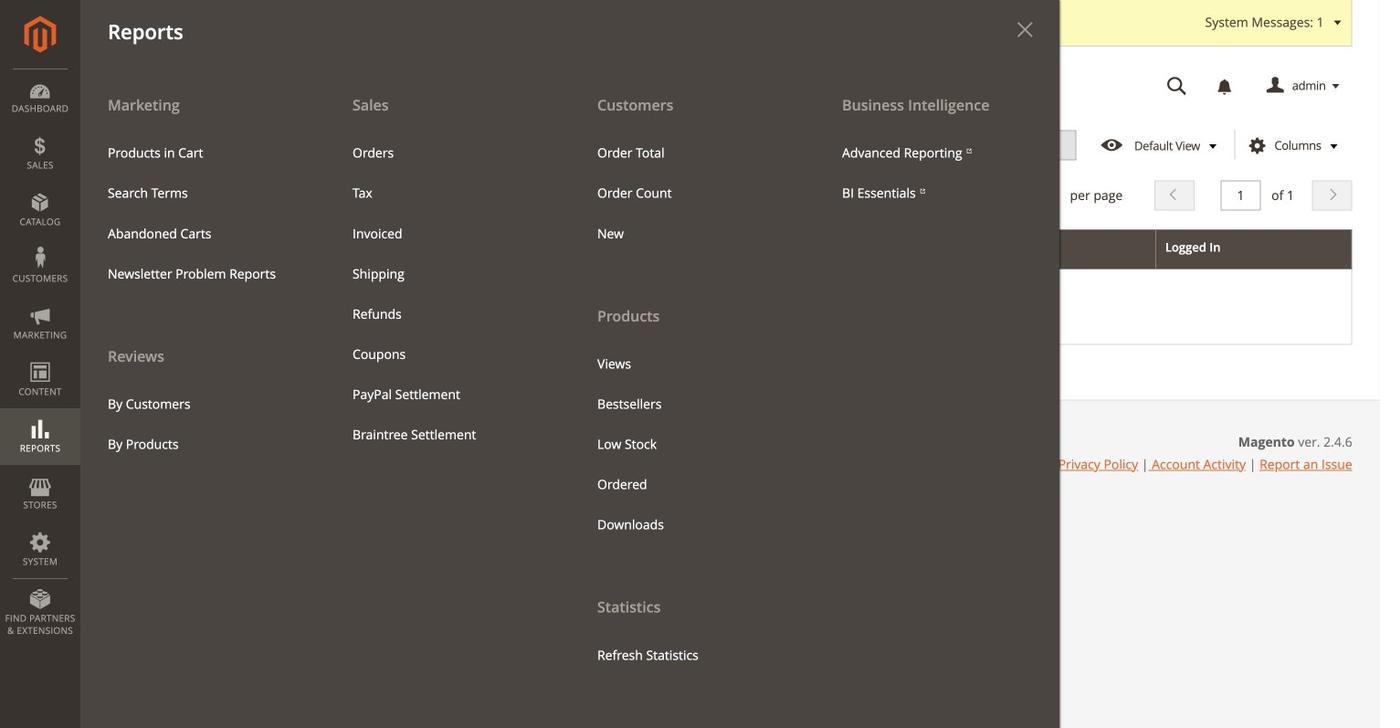 Task type: locate. For each thing, give the bounding box(es) containing it.
menu
[[80, 84, 1060, 728], [80, 84, 325, 465], [570, 84, 815, 676], [94, 133, 312, 294], [339, 133, 557, 455], [584, 133, 802, 254], [829, 133, 1046, 214], [584, 344, 802, 545], [94, 384, 312, 465]]

None number field
[[1222, 181, 1262, 211]]

menu bar
[[0, 0, 1060, 728]]

magento admin panel image
[[24, 16, 56, 53]]



Task type: vqa. For each thing, say whether or not it's contained in the screenshot.
text box
no



